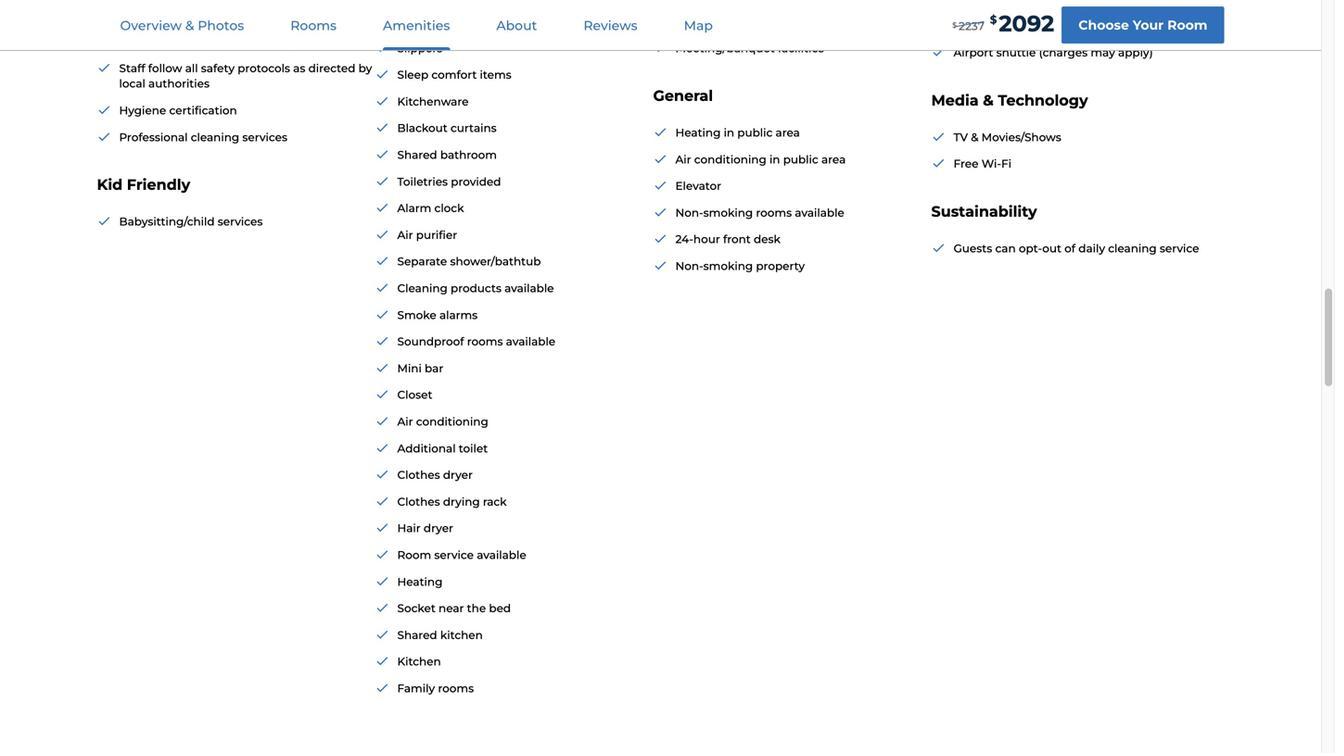 Task type: locate. For each thing, give the bounding box(es) containing it.
2 vertical spatial shared
[[397, 629, 437, 642]]

non-smoking rooms available
[[675, 206, 844, 220]]

available up bed
[[477, 549, 526, 562]]

mini bar
[[397, 362, 443, 375]]

0 vertical spatial area
[[776, 126, 800, 140]]

0 vertical spatial &
[[185, 18, 194, 33]]

1 horizontal spatial in
[[770, 153, 780, 166]]

1 vertical spatial conditioning
[[416, 415, 488, 429]]

1 vertical spatial in
[[770, 153, 780, 166]]

front
[[723, 233, 751, 246]]

0 vertical spatial non-
[[675, 206, 703, 220]]

1 horizontal spatial public
[[783, 153, 818, 166]]

hair
[[397, 522, 421, 536]]

1 vertical spatial dryer
[[424, 522, 453, 536]]

out
[[1042, 242, 1062, 255]]

cleaning
[[397, 282, 448, 295]]

soundproof
[[397, 335, 464, 349]]

area up non-smoking rooms available
[[821, 153, 846, 166]]

1 horizontal spatial room
[[1167, 17, 1208, 33]]

removed
[[280, 35, 331, 48]]

airport shuttle (charges may apply)
[[954, 46, 1153, 59]]

kid
[[97, 176, 123, 194]]

protocols
[[238, 62, 290, 75]]

business
[[653, 2, 722, 20]]

as
[[252, 19, 264, 33], [293, 62, 305, 75]]

room service available
[[397, 549, 526, 562]]

available down shower/bathtub
[[504, 282, 554, 295]]

0 vertical spatial room
[[1167, 17, 1208, 33]]

facilities for business facilities
[[727, 2, 792, 20]]

rooms up desk
[[756, 206, 792, 220]]

rooms right family
[[438, 682, 474, 696]]

rooms down alarms
[[467, 335, 503, 349]]

clothes for clothes dryer
[[397, 469, 440, 482]]

sleep comfort items
[[397, 68, 511, 82]]

on-site parking
[[954, 19, 1042, 33]]

tab list containing overview & photos
[[97, 0, 736, 50]]

as up paper
[[252, 19, 264, 33]]

& inside button
[[185, 18, 194, 33]]

non- up 24-
[[675, 206, 703, 220]]

non-
[[675, 206, 703, 220], [675, 260, 703, 273]]

(charges
[[1039, 46, 1088, 59]]

smoking up 24-hour front desk
[[703, 206, 753, 220]]

1 horizontal spatial service
[[1160, 242, 1199, 255]]

0 horizontal spatial &
[[185, 18, 194, 33]]

0 horizontal spatial service
[[434, 549, 474, 562]]

& up pens,
[[185, 18, 194, 33]]

staff follow all safety protocols as directed by local authorities
[[119, 62, 372, 91]]

dryer
[[443, 469, 473, 482], [424, 522, 453, 536]]

public up non-smoking rooms available
[[783, 153, 818, 166]]

dryer up drying in the bottom of the page
[[443, 469, 473, 482]]

public
[[737, 126, 773, 140], [783, 153, 818, 166]]

air down alarm
[[397, 228, 413, 242]]

1 clothes from the top
[[397, 469, 440, 482]]

0 vertical spatial conditioning
[[694, 153, 767, 166]]

service down hair dryer
[[434, 549, 474, 562]]

apply)
[[1118, 46, 1153, 59]]

1 horizontal spatial as
[[293, 62, 305, 75]]

service right daily
[[1160, 242, 1199, 255]]

$ left the 2237
[[952, 21, 957, 29]]

alarm
[[397, 202, 431, 215]]

& right tv
[[971, 131, 979, 144]]

1 vertical spatial non-
[[675, 260, 703, 273]]

rooms
[[290, 18, 337, 33]]

choose
[[1078, 17, 1129, 33]]

2 non- from the top
[[675, 260, 703, 273]]

1 horizontal spatial heating
[[675, 126, 721, 140]]

facilities for meeting/banquet facilities
[[778, 42, 824, 55]]

sleep
[[397, 68, 429, 82]]

air for air conditioning in public area
[[675, 153, 691, 166]]

1 vertical spatial public
[[783, 153, 818, 166]]

smoking for property
[[703, 260, 753, 273]]

rooms
[[756, 206, 792, 220], [467, 335, 503, 349], [438, 682, 474, 696]]

clothes down additional
[[397, 469, 440, 482]]

tv
[[954, 131, 968, 144]]

services
[[242, 131, 287, 144], [218, 215, 263, 229]]

cleaning right daily
[[1108, 242, 1157, 255]]

0 vertical spatial heating
[[675, 126, 721, 140]]

1 vertical spatial smoking
[[703, 260, 753, 273]]

of
[[1065, 242, 1076, 255]]

clothes dryer
[[397, 469, 473, 482]]

services down the staff follow all safety protocols as directed by local authorities at left top
[[242, 131, 287, 144]]

dryer for hair dryer
[[424, 522, 453, 536]]

conditioning for air conditioning in public area
[[694, 153, 767, 166]]

smoking
[[703, 206, 753, 220], [703, 260, 753, 273]]

safety
[[201, 62, 235, 75]]

1 non- from the top
[[675, 206, 703, 220]]

shared kitchen
[[397, 629, 483, 642]]

0 horizontal spatial public
[[737, 126, 773, 140]]

2092
[[999, 10, 1054, 37]]

2 clothes from the top
[[397, 495, 440, 509]]

shared up magazines,
[[119, 19, 159, 33]]

2 smoking from the top
[[703, 260, 753, 273]]

as down "removed"
[[293, 62, 305, 75]]

services right babysitting/child
[[218, 215, 263, 229]]

smoke alarms
[[397, 309, 478, 322]]

available for room service available
[[477, 549, 526, 562]]

area up air conditioning in public area
[[776, 126, 800, 140]]

$
[[990, 13, 997, 27], [952, 21, 957, 29]]

photos
[[198, 18, 244, 33]]

24-
[[675, 233, 693, 246]]

1 horizontal spatial conditioning
[[694, 153, 767, 166]]

2 vertical spatial rooms
[[438, 682, 474, 696]]

air down closet
[[397, 415, 413, 429]]

2 horizontal spatial &
[[983, 91, 994, 109]]

additional toilet
[[397, 442, 488, 455]]

clock
[[434, 202, 464, 215]]

alarm clock
[[397, 202, 464, 215]]

$ 2237 $ 2092
[[952, 10, 1054, 37]]

0 vertical spatial facilities
[[727, 2, 792, 20]]

shared bathroom
[[397, 148, 497, 162]]

authorities
[[148, 77, 210, 91]]

curtains
[[451, 122, 497, 135]]

1 vertical spatial facilities
[[778, 42, 824, 55]]

1 vertical spatial as
[[293, 62, 305, 75]]

shared down socket
[[397, 629, 437, 642]]

& for overview
[[185, 18, 194, 33]]

air for air conditioning
[[397, 415, 413, 429]]

0 horizontal spatial area
[[776, 126, 800, 140]]

non- down 24-
[[675, 260, 703, 273]]

in up air conditioning in public area
[[724, 126, 734, 140]]

1 horizontal spatial area
[[821, 153, 846, 166]]

heating down general
[[675, 126, 721, 140]]

magazines,
[[119, 35, 183, 48]]

&
[[185, 18, 194, 33], [983, 91, 994, 109], [971, 131, 979, 144]]

dryer right hair
[[424, 522, 453, 536]]

1 vertical spatial area
[[821, 153, 846, 166]]

available down cleaning products available
[[506, 335, 555, 349]]

toiletries provided
[[397, 175, 501, 189]]

in down heating in public area
[[770, 153, 780, 166]]

kitchen
[[440, 629, 483, 642]]

can
[[995, 242, 1016, 255]]

room down hair
[[397, 549, 431, 562]]

follow
[[148, 62, 182, 75]]

map button
[[662, 1, 735, 50]]

rooms for soundproof rooms available
[[467, 335, 503, 349]]

0 vertical spatial dryer
[[443, 469, 473, 482]]

1 vertical spatial cleaning
[[1108, 242, 1157, 255]]

room right your
[[1167, 17, 1208, 33]]

non- for non-smoking property
[[675, 260, 703, 273]]

0 vertical spatial as
[[252, 19, 264, 33]]

1 vertical spatial heating
[[397, 576, 443, 589]]

1 vertical spatial room
[[397, 549, 431, 562]]

shared down blackout
[[397, 148, 437, 162]]

0 vertical spatial shared
[[119, 19, 159, 33]]

conditioning down heating in public area
[[694, 153, 767, 166]]

0 vertical spatial clothes
[[397, 469, 440, 482]]

facilities up meeting/banquet facilities
[[727, 2, 792, 20]]

media
[[931, 91, 979, 109]]

shared inside shared stationery such as printed menus, magazines, pens, and paper removed
[[119, 19, 159, 33]]

bathroom
[[440, 148, 497, 162]]

rooms for family rooms
[[438, 682, 474, 696]]

bar
[[425, 362, 443, 375]]

1 vertical spatial rooms
[[467, 335, 503, 349]]

0 vertical spatial public
[[737, 126, 773, 140]]

business facilities
[[653, 2, 792, 20]]

1 vertical spatial clothes
[[397, 495, 440, 509]]

shared stationery such as printed menus, magazines, pens, and paper removed
[[119, 19, 354, 48]]

heating up socket
[[397, 576, 443, 589]]

1 smoking from the top
[[703, 206, 753, 220]]

0 vertical spatial service
[[1160, 242, 1199, 255]]

facilities right meeting/banquet
[[778, 42, 824, 55]]

0 horizontal spatial heating
[[397, 576, 443, 589]]

as inside the staff follow all safety protocols as directed by local authorities
[[293, 62, 305, 75]]

smoking down 24-hour front desk
[[703, 260, 753, 273]]

tab list
[[97, 0, 736, 50]]

& right media
[[983, 91, 994, 109]]

provided
[[451, 175, 501, 189]]

0 horizontal spatial as
[[252, 19, 264, 33]]

0 vertical spatial cleaning
[[191, 131, 239, 144]]

1 vertical spatial &
[[983, 91, 994, 109]]

clothes up hair dryer
[[397, 495, 440, 509]]

1 vertical spatial shared
[[397, 148, 437, 162]]

available up property
[[795, 206, 844, 220]]

$ right the 2237
[[990, 13, 997, 27]]

your
[[1133, 17, 1164, 33]]

available for cleaning products available
[[504, 282, 554, 295]]

conditioning up the additional toilet
[[416, 415, 488, 429]]

2 vertical spatial &
[[971, 131, 979, 144]]

smoke
[[397, 309, 436, 322]]

water
[[540, 15, 572, 28]]

hygiene
[[119, 104, 166, 117]]

guests can opt-out of daily cleaning service
[[954, 242, 1199, 255]]

1 vertical spatial air
[[397, 228, 413, 242]]

all
[[185, 62, 198, 75]]

map
[[684, 18, 713, 33]]

0 vertical spatial in
[[724, 126, 734, 140]]

1 horizontal spatial &
[[971, 131, 979, 144]]

air
[[675, 153, 691, 166], [397, 228, 413, 242], [397, 415, 413, 429]]

& for media
[[983, 91, 994, 109]]

cleaning
[[191, 131, 239, 144], [1108, 242, 1157, 255]]

technology
[[998, 91, 1088, 109]]

0 horizontal spatial conditioning
[[416, 415, 488, 429]]

0 horizontal spatial cleaning
[[191, 131, 239, 144]]

choose your room button
[[1062, 6, 1224, 44]]

blackout curtains
[[397, 122, 497, 135]]

cleaning down certification
[[191, 131, 239, 144]]

wi-
[[982, 157, 1001, 171]]

public up air conditioning in public area
[[737, 126, 773, 140]]

0 vertical spatial smoking
[[703, 206, 753, 220]]

2 vertical spatial air
[[397, 415, 413, 429]]

0 vertical spatial air
[[675, 153, 691, 166]]

air up elevator
[[675, 153, 691, 166]]



Task type: describe. For each thing, give the bounding box(es) containing it.
local
[[119, 77, 145, 91]]

cleaning products available
[[397, 282, 554, 295]]

air for air purifier
[[397, 228, 413, 242]]

mini
[[397, 362, 422, 375]]

shared for shared stationery such as printed menus, magazines, pens, and paper removed
[[119, 19, 159, 33]]

clothes for clothes drying rack
[[397, 495, 440, 509]]

babysitting/child services
[[119, 215, 263, 229]]

comfort
[[431, 68, 477, 82]]

0 vertical spatial rooms
[[756, 206, 792, 220]]

and
[[219, 35, 241, 48]]

babysitting/child
[[119, 215, 215, 229]]

choose your room
[[1078, 17, 1208, 33]]

available for soundproof rooms available
[[506, 335, 555, 349]]

heating in public area
[[675, 126, 800, 140]]

overview & photos button
[[98, 1, 266, 50]]

drinking
[[489, 15, 537, 28]]

shared for shared bathroom
[[397, 148, 437, 162]]

kitchenware
[[397, 95, 469, 108]]

closet
[[397, 389, 432, 402]]

rack
[[483, 495, 507, 509]]

heating for heating
[[397, 576, 443, 589]]

free
[[954, 157, 979, 171]]

0 horizontal spatial room
[[397, 549, 431, 562]]

on-
[[954, 19, 975, 33]]

family
[[397, 682, 435, 696]]

separate
[[397, 255, 447, 269]]

menus,
[[312, 19, 354, 33]]

amenities button
[[361, 1, 472, 50]]

heating for heating in public area
[[675, 126, 721, 140]]

smoking for rooms
[[703, 206, 753, 220]]

about button
[[474, 1, 559, 50]]

about
[[496, 18, 537, 33]]

as inside shared stationery such as printed menus, magazines, pens, and paper removed
[[252, 19, 264, 33]]

& for tv
[[971, 131, 979, 144]]

complimentary
[[397, 15, 486, 28]]

meeting/banquet
[[675, 42, 775, 55]]

property
[[756, 260, 805, 273]]

toiletries
[[397, 175, 448, 189]]

hour
[[693, 233, 720, 246]]

shower/bathtub
[[450, 255, 541, 269]]

overview
[[120, 18, 182, 33]]

0 vertical spatial services
[[242, 131, 287, 144]]

shared for shared kitchen
[[397, 629, 437, 642]]

1 vertical spatial services
[[218, 215, 263, 229]]

amenities
[[383, 18, 450, 33]]

soundproof rooms available
[[397, 335, 555, 349]]

desk
[[754, 233, 781, 246]]

items
[[480, 68, 511, 82]]

paper
[[244, 35, 277, 48]]

0 horizontal spatial in
[[724, 126, 734, 140]]

general
[[653, 87, 713, 105]]

conditioning for air conditioning
[[416, 415, 488, 429]]

guests
[[954, 242, 992, 255]]

air conditioning
[[397, 415, 488, 429]]

hygiene certification
[[119, 104, 237, 117]]

daily
[[1079, 242, 1105, 255]]

1 horizontal spatial $
[[990, 13, 997, 27]]

blackout
[[397, 122, 448, 135]]

slippers
[[397, 42, 443, 55]]

family rooms
[[397, 682, 474, 696]]

drying
[[443, 495, 480, 509]]

stationery
[[162, 19, 219, 33]]

by
[[358, 62, 372, 75]]

hair dryer
[[397, 522, 453, 536]]

1 vertical spatial service
[[434, 549, 474, 562]]

separate shower/bathtub
[[397, 255, 541, 269]]

2237
[[959, 19, 984, 33]]

purifier
[[416, 228, 457, 242]]

socket near the bed
[[397, 602, 511, 616]]

products
[[451, 282, 501, 295]]

air purifier
[[397, 228, 457, 242]]

opt-
[[1019, 242, 1042, 255]]

0 horizontal spatial $
[[952, 21, 957, 29]]

reviews button
[[561, 1, 660, 50]]

meeting/banquet facilities
[[675, 42, 824, 55]]

media & technology
[[931, 91, 1088, 109]]

clothes drying rack
[[397, 495, 507, 509]]

room inside button
[[1167, 17, 1208, 33]]

rooms button
[[268, 1, 359, 50]]

near
[[439, 602, 464, 616]]

kitchen
[[397, 656, 441, 669]]

dryer for clothes dryer
[[443, 469, 473, 482]]

printed
[[267, 19, 309, 33]]

non- for non-smoking rooms available
[[675, 206, 703, 220]]

additional
[[397, 442, 456, 455]]

airport
[[954, 46, 993, 59]]

complimentary drinking water
[[397, 15, 572, 28]]

certification
[[169, 104, 237, 117]]

professional cleaning services
[[119, 131, 287, 144]]

1 horizontal spatial cleaning
[[1108, 242, 1157, 255]]

site
[[975, 19, 995, 33]]

overview & photos
[[120, 18, 244, 33]]

24-hour front desk
[[675, 233, 781, 246]]

may
[[1091, 46, 1115, 59]]

movies/shows
[[982, 131, 1061, 144]]

bed
[[489, 602, 511, 616]]



Task type: vqa. For each thing, say whether or not it's contained in the screenshot.
Clothes drying rack Clothes
yes



